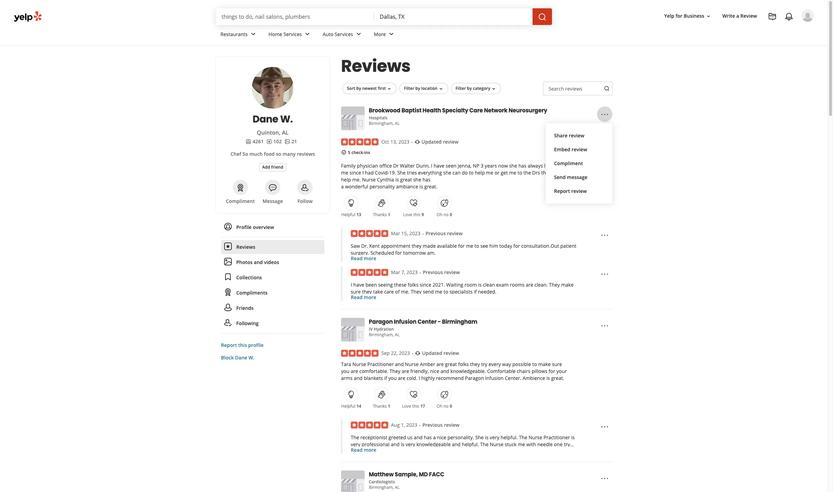 Task type: vqa. For each thing, say whether or not it's contained in the screenshot.
the no
yes



Task type: describe. For each thing, give the bounding box(es) containing it.
send
[[423, 289, 434, 295]]

newest
[[362, 85, 377, 91]]

yelp
[[665, 13, 675, 19]]

md
[[419, 471, 428, 479]]

sample,
[[395, 471, 418, 479]]

to down np
[[469, 170, 474, 176]]

nurse up needle
[[529, 434, 542, 441]]

specialists
[[450, 289, 473, 295]]

more link
[[368, 25, 401, 45]]

24 photos v2 image
[[224, 258, 232, 266]]

(9 reactions) element
[[422, 212, 424, 218]]

if inside "i have been seeing these folks since 2021. waiting room is clean exam rooms are clean. they make sure they take care of me. they send me to specialists if needed. read more"
[[474, 289, 477, 295]]

compliment inside button
[[554, 160, 583, 167]]

(14 reactions) element
[[357, 403, 361, 409]]

16 chevron down v2 image for sort by newest first
[[387, 86, 392, 92]]

make inside "i have been seeing these folks since 2021. waiting room is clean exam rooms are clean. they make sure they take care of me. they send me to specialists if needed. read more"
[[561, 282, 574, 288]]

infusion inside the tara nurse practitioner and nurse amber are great folks they try every way possible to make sure you are comfortable. they are friendly, nice and knowledgeable. comfortable chairs pillows for your arms and blankets if you are cold. i highly recommend paragon infusion center. ambience is great.
[[485, 375, 504, 382]]

many
[[283, 151, 296, 157]]

receptionist
[[361, 434, 387, 441]]

add
[[262, 164, 270, 170]]

Near text field
[[380, 13, 527, 20]]

al inside the paragon infusion center - birmingham iv hydration birmingham, al
[[395, 332, 400, 338]]

now
[[498, 163, 508, 169]]

al inside matthew sample, md facc cardiologists birmingham, al
[[395, 485, 400, 491]]

a inside "family physician office dr walter dunn, i have seen jenna, np 3 years now she has always listened to me since i had covid-19. she tries everything she can do to help me or get me  to the drs that can help me. nurse cynthia is great she has a wonderful personality ambiance is great."
[[341, 183, 344, 190]]

baptist
[[402, 107, 422, 115]]

21
[[292, 138, 297, 145]]

(13 reactions) element
[[357, 212, 361, 218]]

by for newest
[[356, 85, 361, 91]]

add friend
[[262, 164, 283, 170]]

sort by newest first
[[347, 85, 386, 91]]

screen
[[457, 462, 472, 469]]

for down appointment
[[395, 250, 402, 256]]

compliments link
[[221, 286, 325, 300]]

nurse left the stuck
[[490, 441, 504, 448]]

review
[[741, 13, 757, 19]]

search image
[[604, 86, 610, 91]]

hospitals link
[[369, 115, 388, 121]]

read inside "i have been seeing these folks since 2021. waiting room is clean exam rooms are clean. they make sure they take care of me. they send me to specialists if needed. read more"
[[351, 294, 363, 301]]

oh for 17
[[437, 403, 443, 409]]

great inside "family physician office dr walter dunn, i have seen jenna, np 3 years now she has always listened to me since i had covid-19. she tries everything she can do to help me or get me  to the drs that can help me. nurse cynthia is great she has a wonderful personality ambiance is great."
[[400, 176, 412, 183]]

photos
[[236, 259, 253, 266]]

birmingham, inside brookwood baptist health specialty care network neurosurgery hospitals birmingham, al
[[369, 120, 394, 126]]

1 vertical spatial w.
[[249, 354, 255, 361]]

2021.
[[433, 282, 445, 288]]

very down the us at the bottom
[[406, 441, 415, 448]]

review up seen
[[443, 138, 459, 145]]

oh no 0 for love this 17
[[437, 403, 452, 409]]

area
[[382, 462, 393, 469]]

needle
[[538, 441, 553, 448]]

the up notch at the bottom of page
[[519, 434, 528, 441]]

she down the tries
[[413, 176, 421, 183]]

and up facc
[[429, 448, 438, 455]]

comfortable
[[487, 368, 516, 375]]

profile
[[248, 342, 264, 348]]

tries
[[407, 170, 417, 176]]

me right 'get'
[[509, 170, 517, 176]]

region containing brookwood baptist health specialty care network neurosurgery
[[338, 76, 615, 492]]

the left time
[[499, 462, 508, 469]]

i left had
[[363, 170, 364, 176]]

2 vertical spatial previous
[[423, 422, 443, 428]]

business
[[684, 13, 705, 19]]

every
[[489, 361, 501, 368]]

0 vertical spatial you
[[341, 368, 350, 375]]

and down one
[[557, 448, 565, 455]]

cynthia
[[377, 176, 394, 183]]

you inside the receptionist greeted us and has a nice personality. she is very helpful. the nurse practitioner is very professional and is very knowledgeable and helpful. the nurse stuck me with needle one try she was very good knowledgeable and attentive.infusions. they are top notch in their care and do everything they can to help make you as comfortable as possible. the office very clean as well as their infusion area comfortable chairs with big screen televisions. the time passes by quickly.
[[427, 455, 436, 462]]

1 vertical spatial knowledgeable
[[394, 448, 428, 455]]

3 menu image from the top
[[601, 475, 609, 483]]

try inside the tara nurse practitioner and nurse amber are great folks they try every way possible to make sure you are comfortable. they are friendly, nice and knowledgeable. comfortable chairs pillows for your arms and blankets if you are cold. i highly recommend paragon infusion center. ambience is great.
[[481, 361, 488, 368]]

this for 17
[[412, 403, 419, 409]]

and up attentive.infusions.
[[452, 441, 461, 448]]

this for profile
[[238, 342, 247, 348]]

me. inside "family physician office dr walter dunn, i have seen jenna, np 3 years now she has always listened to me since i had covid-19. she tries everything she can do to help me or get me  to the drs that can help me. nurse cynthia is great she has a wonderful personality ambiance is great."
[[352, 176, 361, 183]]

(0 reactions) element for love this 9
[[450, 212, 452, 218]]

birmingham, inside the paragon infusion center - birmingham iv hydration birmingham, al
[[369, 332, 394, 338]]

services for auto services
[[335, 31, 353, 37]]

she down seen
[[443, 170, 451, 176]]

make inside the tara nurse practitioner and nurse amber are great folks they try every way possible to make sure you are comfortable. they are friendly, nice and knowledgeable. comfortable chairs pillows for your arms and blankets if you are cold. i highly recommend paragon infusion center. ambience is great.
[[538, 361, 551, 368]]

block dane w.
[[221, 354, 255, 361]]

care inside "i have been seeing these folks since 2021. waiting room is clean exam rooms are clean. they make sure they take care of me. they send me to specialists if needed. read more"
[[384, 289, 394, 295]]

0 horizontal spatial compliment
[[226, 198, 255, 204]]

care
[[470, 107, 483, 115]]

professional
[[362, 441, 390, 448]]

she inside "family physician office dr walter dunn, i have seen jenna, np 3 years now she has always listened to me since i had covid-19. she tries everything she can do to help me or get me  to the drs that can help me. nurse cynthia is great she has a wonderful personality ambiance is great."
[[397, 170, 406, 176]]

kent
[[369, 243, 380, 249]]

they inside "i have been seeing these folks since 2021. waiting room is clean exam rooms are clean. they make sure they take care of me. they send me to specialists if needed. read more"
[[362, 289, 372, 295]]

13,
[[391, 138, 397, 145]]

help inside the receptionist greeted us and has a nice personality. she is very helpful. the nurse practitioner is very professional and is very knowledgeable and helpful. the nurse stuck me with needle one try she was very good knowledgeable and attentive.infusions. they are top notch in their care and do everything they can to help make you as comfortable as possible. the office very clean as well as their infusion area comfortable chairs with big screen televisions. the time passes by quickly.
[[402, 455, 412, 462]]

1 horizontal spatial you
[[389, 375, 397, 382]]

write
[[723, 13, 735, 19]]

user actions element
[[659, 9, 824, 51]]

(17 reactions) element
[[421, 403, 425, 409]]

dr.
[[361, 243, 368, 249]]

everything inside the receptionist greeted us and has a nice personality. she is very helpful. the nurse practitioner is very professional and is very knowledgeable and helpful. the nurse stuck me with needle one try she was very good knowledgeable and attentive.infusions. they are top notch in their care and do everything they can to help make you as comfortable as possible. the office very clean as well as their infusion area comfortable chairs with big screen televisions. the time passes by quickly.
[[351, 455, 375, 462]]

him
[[490, 243, 498, 249]]

read inside dropdown button
[[351, 447, 363, 453]]

chairs inside the receptionist greeted us and has a nice personality. she is very helpful. the nurse practitioner is very professional and is very knowledgeable and helpful. the nurse stuck me with needle one try she was very good knowledgeable and attentive.infusions. they are top notch in their care and do everything they can to help make you as comfortable as possible. the office very clean as well as their infusion area comfortable chairs with big screen televisions. the time passes by quickly.
[[423, 462, 436, 469]]

16 chevron down v2 image for yelp for business
[[706, 13, 712, 19]]

very down professional
[[370, 448, 380, 455]]

projects image
[[768, 12, 777, 21]]

updated for health
[[422, 138, 442, 145]]

walter
[[400, 163, 415, 169]]

more inside saw dr. kent appointment they made available for me to see him today for consultation.out patient surgery. scheduled for tomorrow am. read more
[[364, 255, 376, 262]]

search image
[[538, 13, 547, 21]]

24 chevron down v2 image for more
[[387, 30, 396, 38]]

1 horizontal spatial can
[[453, 170, 461, 176]]

in
[[528, 448, 532, 455]]

they inside the tara nurse practitioner and nurse amber are great folks they try every way possible to make sure you are comfortable. they are friendly, nice and knowledgeable. comfortable chairs pillows for your arms and blankets if you are cold. i highly recommend paragon infusion center. ambience is great.
[[390, 368, 401, 375]]

0 for 9
[[450, 212, 452, 218]]

has inside the receptionist greeted us and has a nice personality. she is very helpful. the nurse practitioner is very professional and is very knowledgeable and helpful. the nurse stuck me with needle one try she was very good knowledgeable and attentive.infusions. they are top notch in their care and do everything they can to help make you as comfortable as possible. the office very clean as well as their infusion area comfortable chairs with big screen televisions. the time passes by quickly.
[[424, 434, 432, 441]]

search reviews
[[549, 85, 583, 92]]

physician
[[357, 163, 378, 169]]

are left cold.
[[398, 375, 406, 382]]

tara nurse practitioner and nurse amber are great folks they try every way possible to make sure you are comfortable. they are friendly, nice and knowledgeable. comfortable chairs pillows for your arms and blankets if you are cold. i highly recommend paragon infusion center. ambience is great.
[[341, 361, 567, 382]]

clean inside "i have been seeing these folks since 2021. waiting room is clean exam rooms are clean. they make sure they take care of me. they send me to specialists if needed. read more"
[[483, 282, 495, 288]]

and right arms
[[354, 375, 363, 382]]

love for love this 17
[[402, 403, 411, 409]]

2 horizontal spatial can
[[552, 170, 560, 176]]

none field near
[[380, 13, 527, 20]]

sep 22, 2023
[[381, 350, 410, 357]]

2 horizontal spatial help
[[475, 170, 485, 176]]

by for category
[[467, 85, 472, 91]]

compliments
[[236, 289, 268, 296]]

can inside the receptionist greeted us and has a nice personality. she is very helpful. the nurse practitioner is very professional and is very knowledgeable and helpful. the nurse stuck me with needle one try she was very good knowledgeable and attentive.infusions. they are top notch in their care and do everything they can to help make you as comfortable as possible. the office very clean as well as their infusion area comfortable chairs with big screen televisions. the time passes by quickly.
[[387, 455, 395, 462]]

reviews element
[[267, 138, 282, 145]]

the up possible.
[[480, 441, 489, 448]]

take
[[373, 289, 383, 295]]

much
[[250, 151, 263, 157]]

filters group
[[341, 83, 503, 94]]

updated review for specialty
[[422, 138, 459, 145]]

dane w. quinton, al
[[253, 112, 293, 136]]

pillows
[[532, 368, 548, 375]]

and down sep 22, 2023
[[395, 361, 404, 368]]

14
[[357, 403, 361, 409]]

attentive.infusions.
[[439, 448, 482, 455]]

1 vertical spatial help
[[341, 176, 351, 183]]

3 as from the left
[[547, 455, 552, 462]]

to inside "i have been seeing these folks since 2021. waiting room is clean exam rooms are clean. they make sure they take care of me. they send me to specialists if needed. read more"
[[444, 289, 448, 295]]

me down years
[[486, 170, 494, 176]]

is inside the tara nurse practitioner and nurse amber are great folks they try every way possible to make sure you are comfortable. they are friendly, nice and knowledgeable. comfortable chairs pillows for your arms and blankets if you are cold. i highly recommend paragon infusion center. ambience is great.
[[547, 375, 550, 382]]

1 vertical spatial comfortable
[[394, 462, 421, 469]]

24 chevron down v2 image for restaurants
[[249, 30, 257, 38]]

office inside "family physician office dr walter dunn, i have seen jenna, np 3 years now she has always listened to me since i had covid-19. she tries everything she can do to help me or get me  to the drs that can help me. nurse cynthia is great she has a wonderful personality ambiance is great."
[[380, 163, 392, 169]]

notifications image
[[785, 12, 793, 21]]

and up recommend
[[441, 368, 449, 375]]

auto services link
[[317, 25, 368, 45]]

sep
[[381, 350, 390, 357]]

2 horizontal spatial a
[[737, 13, 739, 19]]

16 photos v2 image
[[285, 139, 290, 144]]

one
[[554, 441, 563, 448]]

menu containing profile overview
[[221, 220, 325, 334]]

24 following v2 image
[[224, 319, 232, 327]]

share review button
[[552, 129, 607, 143]]

and down greeted
[[391, 441, 400, 448]]

write a review
[[723, 13, 757, 19]]

the down top
[[500, 455, 508, 462]]

she right now
[[509, 163, 517, 169]]

share review
[[554, 132, 585, 139]]

follow image
[[301, 184, 309, 192]]

Find text field
[[222, 13, 369, 20]]

1 for love this 17
[[388, 403, 390, 409]]

auto services
[[323, 31, 353, 37]]

nurse up friendly,
[[405, 361, 419, 368]]

previous review for available
[[426, 230, 463, 237]]

and right the us at the bottom
[[414, 434, 423, 441]]

reviews menu item
[[221, 240, 325, 254]]

dunn,
[[416, 163, 430, 169]]

dr
[[393, 163, 399, 169]]

0 horizontal spatial with
[[438, 462, 447, 469]]

everything inside "family physician office dr walter dunn, i have seen jenna, np 3 years now she has always listened to me since i had covid-19. she tries everything she can do to help me or get me  to the drs that can help me. nurse cynthia is great she has a wonderful personality ambiance is great."
[[418, 170, 442, 176]]

cardiologists link
[[369, 479, 395, 485]]

0 horizontal spatial reviews
[[297, 151, 315, 157]]

1 vertical spatial their
[[351, 462, 362, 469]]

brookwood
[[369, 107, 401, 115]]

nurse right tara
[[353, 361, 366, 368]]

love for love this 9
[[403, 212, 412, 218]]

24 chevron down v2 image for auto services
[[355, 30, 363, 38]]

is inside "i have been seeing these folks since 2021. waiting room is clean exam rooms are clean. they make sure they take care of me. they send me to specialists if needed. read more"
[[478, 282, 482, 288]]

5 check-ins
[[348, 150, 370, 156]]

quickly.
[[544, 462, 561, 469]]

do inside "family physician office dr walter dunn, i have seen jenna, np 3 years now she has always listened to me since i had covid-19. she tries everything she can do to help me or get me  to the drs that can help me. nurse cynthia is great she has a wonderful personality ambiance is great."
[[462, 170, 468, 176]]

they left send
[[411, 289, 422, 295]]

24 friends v2 image
[[224, 304, 232, 312]]

helpful for helpful 13
[[341, 212, 356, 218]]

always
[[528, 163, 543, 169]]

if inside the tara nurse practitioner and nurse amber are great folks they try every way possible to make sure you are comfortable. they are friendly, nice and knowledgeable. comfortable chairs pillows for your arms and blankets if you are cold. i highly recommend paragon infusion center. ambience is great.
[[384, 375, 387, 382]]

office inside the receptionist greeted us and has a nice personality. she is very helpful. the nurse practitioner is very professional and is very knowledgeable and helpful. the nurse stuck me with needle one try she was very good knowledgeable and attentive.infusions. they are top notch in their care and do everything they can to help make you as comfortable as possible. the office very clean as well as their infusion area comfortable chairs with big screen televisions. the time passes by quickly.
[[509, 455, 522, 462]]

they right clean. on the bottom right of the page
[[549, 282, 560, 288]]

try inside the receptionist greeted us and has a nice personality. she is very helpful. the nurse practitioner is very professional and is very knowledgeable and helpful. the nurse stuck me with needle one try she was very good knowledgeable and attentive.infusions. they are top notch in their care and do everything they can to help make you as comfortable as possible. the office very clean as well as their infusion area comfortable chairs with big screen televisions. the time passes by quickly.
[[564, 441, 570, 448]]

center.
[[505, 375, 522, 382]]

cardiologists
[[369, 479, 395, 485]]

read more button for have
[[351, 294, 376, 301]]

previous for since
[[423, 269, 443, 276]]

birmingham, inside matthew sample, md facc cardiologists birmingham, al
[[369, 485, 394, 491]]

i inside the tara nurse practitioner and nurse amber are great folks they try every way possible to make sure you are comfortable. they are friendly, nice and knowledgeable. comfortable chairs pillows for your arms and blankets if you are cold. i highly recommend paragon infusion center. ambience is great.
[[419, 375, 420, 382]]

17
[[421, 403, 425, 409]]

available
[[437, 243, 457, 249]]

1 horizontal spatial reviews
[[341, 54, 411, 78]]

1 horizontal spatial reviews
[[565, 85, 583, 92]]

very up possible.
[[490, 434, 500, 441]]

message
[[567, 174, 588, 180]]

compliment button
[[552, 157, 607, 170]]

me down family
[[341, 170, 348, 176]]

friends
[[236, 305, 254, 311]]

they inside the receptionist greeted us and has a nice personality. she is very helpful. the nurse practitioner is very professional and is very knowledgeable and helpful. the nurse stuck me with needle one try she was very good knowledgeable and attentive.infusions. they are top notch in their care and do everything they can to help make you as comfortable as possible. the office very clean as well as their infusion area comfortable chairs with big screen televisions. the time passes by quickly.
[[484, 448, 495, 455]]

5 star rating image for aug 1, 2023
[[351, 422, 388, 429]]

to up send message
[[564, 163, 568, 169]]

for right today
[[514, 243, 520, 249]]

yelp for business
[[665, 13, 705, 19]]

videos
[[264, 259, 279, 266]]

sure inside the tara nurse practitioner and nurse amber are great folks they try every way possible to make sure you are comfortable. they are friendly, nice and knowledgeable. comfortable chairs pillows for your arms and blankets if you are cold. i highly recommend paragon infusion center. ambience is great.
[[552, 361, 562, 368]]

they inside saw dr. kent appointment they made available for me to see him today for consultation.out patient surgery. scheduled for tomorrow am. read more
[[412, 243, 422, 249]]

2023 for mar 15, 2023
[[410, 230, 421, 237]]

nice inside the receptionist greeted us and has a nice personality. she is very helpful. the nurse practitioner is very professional and is very knowledgeable and helpful. the nurse stuck me with needle one try she was very good knowledgeable and attentive.infusions. they are top notch in their care and do everything they can to help make you as comfortable as possible. the office very clean as well as their infusion area comfortable chairs with big screen televisions. the time passes by quickly.
[[437, 434, 446, 441]]

this for 9
[[414, 212, 421, 218]]

updated for center
[[422, 350, 442, 357]]

passes
[[520, 462, 536, 469]]

restaurants link
[[215, 25, 263, 45]]

report this profile link
[[221, 342, 264, 348]]

make inside the receptionist greeted us and has a nice personality. she is very helpful. the nurse practitioner is very professional and is very knowledgeable and helpful. the nurse stuck me with needle one try she was very good knowledgeable and attentive.infusions. they are top notch in their care and do everything they can to help make you as comfortable as possible. the office very clean as well as their infusion area comfortable chairs with big screen televisions. the time passes by quickly.
[[414, 455, 426, 462]]

they inside the receptionist greeted us and has a nice personality. she is very helpful. the nurse practitioner is very professional and is very knowledgeable and helpful. the nurse stuck me with needle one try she was very good knowledgeable and attentive.infusions. they are top notch in their care and do everything they can to help make you as comfortable as possible. the office very clean as well as their infusion area comfortable chairs with big screen televisions. the time passes by quickly.
[[376, 455, 386, 462]]

folks inside the tara nurse practitioner and nurse amber are great folks they try every way possible to make sure you are comfortable. they are friendly, nice and knowledgeable. comfortable chairs pillows for your arms and blankets if you are cold. i highly recommend paragon infusion center. ambience is great.
[[458, 361, 469, 368]]

no for 9
[[444, 212, 449, 218]]

room
[[465, 282, 477, 288]]

recommend
[[436, 375, 464, 382]]

updated review for -
[[422, 350, 459, 357]]

compliment image
[[236, 184, 245, 192]]

matthew
[[369, 471, 394, 479]]

seeing
[[378, 282, 393, 288]]

profile
[[236, 224, 252, 230]]

practitioner inside the tara nurse practitioner and nurse amber are great folks they try every way possible to make sure you are comfortable. they are friendly, nice and knowledgeable. comfortable chairs pillows for your arms and blankets if you are cold. i highly recommend paragon infusion center. ambience is great.
[[367, 361, 394, 368]]

0 horizontal spatial helpful.
[[462, 441, 479, 448]]

review inside button
[[569, 132, 585, 139]]

by inside the receptionist greeted us and has a nice personality. she is very helpful. the nurse practitioner is very professional and is very knowledgeable and helpful. the nurse stuck me with needle one try she was very good knowledgeable and attentive.infusions. they are top notch in their care and do everything they can to help make you as comfortable as possible. the office very clean as well as their infusion area comfortable chairs with big screen televisions. the time passes by quickly.
[[537, 462, 542, 469]]

send message button
[[552, 170, 607, 184]]

0 vertical spatial knowledgeable
[[417, 441, 451, 448]]

read more button for dr.
[[351, 255, 376, 262]]

the up read more
[[351, 434, 359, 441]]

review up the waiting
[[444, 269, 460, 276]]

review down send message "button"
[[571, 188, 587, 194]]

9
[[422, 212, 424, 218]]

me inside saw dr. kent appointment they made available for me to see him today for consultation.out patient surgery. scheduled for tomorrow am. read more
[[466, 243, 473, 249]]

i inside "i have been seeing these folks since 2021. waiting room is clean exam rooms are clean. they make sure they take care of me. they send me to specialists if needed. read more"
[[351, 282, 352, 288]]

1,
[[401, 422, 405, 428]]

friends link
[[221, 301, 325, 315]]

0 vertical spatial with
[[527, 441, 536, 448]]

chairs inside the tara nurse practitioner and nurse amber are great folks they try every way possible to make sure you are comfortable. they are friendly, nice and knowledgeable. comfortable chairs pillows for your arms and blankets if you are cold. i highly recommend paragon infusion center. ambience is great.
[[517, 368, 531, 375]]

very up passes
[[523, 455, 533, 462]]

nice inside the tara nurse practitioner and nurse amber are great folks they try every way possible to make sure you are comfortable. they are friendly, nice and knowledgeable. comfortable chairs pillows for your arms and blankets if you are cold. i highly recommend paragon infusion center. ambience is great.
[[430, 368, 439, 375]]

matthew sample, md facc link
[[369, 471, 444, 479]]

follow
[[298, 198, 313, 204]]

24 collections v2 image
[[224, 273, 232, 281]]

0 vertical spatial their
[[534, 448, 544, 455]]

(1 reaction) element for love this 9
[[388, 212, 390, 218]]

see
[[481, 243, 488, 249]]

for right "available"
[[458, 243, 465, 249]]

chef
[[231, 151, 241, 157]]



Task type: locate. For each thing, give the bounding box(es) containing it.
menu image
[[601, 270, 609, 278], [601, 423, 609, 431], [601, 475, 609, 483]]

2 24 chevron down v2 image from the left
[[387, 30, 396, 38]]

1 1 from the top
[[388, 212, 390, 218]]

has up the
[[519, 163, 527, 169]]

helpful for helpful 14
[[341, 403, 356, 409]]

2 no from the top
[[444, 403, 449, 409]]

1 (0 reactions) element from the top
[[450, 212, 452, 218]]

everything down the dunn,
[[418, 170, 442, 176]]

(1 reaction) element left love this 9
[[388, 212, 390, 218]]

oh no 0 for love this 9
[[437, 212, 452, 218]]

1 horizontal spatial great
[[445, 361, 457, 368]]

thanks right (14 reactions) element
[[373, 403, 387, 409]]

blankets
[[364, 375, 383, 382]]

0 vertical spatial make
[[561, 282, 574, 288]]

1 horizontal spatial their
[[534, 448, 544, 455]]

1 vertical spatial care
[[546, 448, 555, 455]]

or
[[495, 170, 500, 176]]

thanks 1
[[373, 212, 390, 218], [373, 403, 390, 409]]

16 update v2 image for baptist
[[415, 139, 420, 145]]

1 vertical spatial chairs
[[423, 462, 436, 469]]

to inside the receptionist greeted us and has a nice personality. she is very helpful. the nurse practitioner is very professional and is very knowledgeable and helpful. the nurse stuck me with needle one try she was very good knowledgeable and attentive.infusions. they are top notch in their care and do everything they can to help make you as comfortable as possible. the office very clean as well as their infusion area comfortable chairs with big screen televisions. the time passes by quickly.
[[396, 455, 401, 462]]

1 (1 reaction) element from the top
[[388, 212, 390, 218]]

thanks for helpful 13
[[373, 212, 387, 218]]

make right clean. on the bottom right of the page
[[561, 282, 574, 288]]

1 as from the left
[[437, 455, 442, 462]]

5 star rating image up the been
[[351, 269, 388, 276]]

greeted
[[389, 434, 406, 441]]

2 vertical spatial this
[[412, 403, 419, 409]]

1 left love this 9
[[388, 212, 390, 218]]

by inside filter by category dropdown button
[[467, 85, 472, 91]]

auto
[[323, 31, 334, 37]]

paragon infusion center - birmingham link
[[369, 318, 478, 326]]

1 read from the top
[[351, 255, 363, 262]]

she inside the receptionist greeted us and has a nice personality. she is very helpful. the nurse practitioner is very professional and is very knowledgeable and helpful. the nurse stuck me with needle one try she was very good knowledgeable and attentive.infusions. they are top notch in their care and do everything they can to help make you as comfortable as possible. the office very clean as well as their infusion area comfortable chairs with big screen televisions. the time passes by quickly.
[[351, 448, 359, 455]]

they inside the tara nurse practitioner and nurse amber are great folks they try every way possible to make sure you are comfortable. they are friendly, nice and knowledgeable. comfortable chairs pillows for your arms and blankets if you are cold. i highly recommend paragon infusion center. ambience is great.
[[470, 361, 480, 368]]

maria w. image
[[802, 9, 814, 22]]

drs
[[532, 170, 540, 176]]

everything
[[418, 170, 442, 176], [351, 455, 375, 462]]

since
[[350, 170, 361, 176], [420, 282, 431, 288]]

0 vertical spatial this
[[414, 212, 421, 218]]

she down dr
[[397, 170, 406, 176]]

0 vertical spatial updated
[[422, 138, 442, 145]]

1 horizontal spatial filter
[[456, 85, 466, 91]]

me. inside "i have been seeing these folks since 2021. waiting room is clean exam rooms are clean. they make sure they take care of me. they send me to specialists if needed. read more"
[[401, 289, 410, 295]]

2 menu image from the top
[[601, 231, 609, 240]]

2 24 chevron down v2 image from the left
[[303, 30, 312, 38]]

a right the us at the bottom
[[433, 434, 436, 441]]

2 vertical spatial read more button
[[351, 447, 376, 454]]

0 vertical spatial reviews
[[565, 85, 583, 92]]

they up possible.
[[484, 448, 495, 455]]

cold.
[[407, 375, 418, 382]]

0 vertical spatial 16 update v2 image
[[415, 139, 420, 145]]

folks inside "i have been seeing these folks since 2021. waiting room is clean exam rooms are clean. they make sure they take care of me. they send me to specialists if needed. read more"
[[408, 282, 419, 288]]

by
[[356, 85, 361, 91], [416, 85, 420, 91], [467, 85, 472, 91], [537, 462, 542, 469]]

1 24 chevron down v2 image from the left
[[355, 30, 363, 38]]

5 star rating image for mar 7, 2023
[[351, 269, 388, 276]]

2 services from the left
[[335, 31, 353, 37]]

thanks 1 for 14
[[373, 403, 390, 409]]

2 thanks 1 from the top
[[373, 403, 390, 409]]

1 read more button from the top
[[351, 255, 376, 262]]

are
[[526, 282, 533, 288], [437, 361, 444, 368], [351, 368, 358, 375], [402, 368, 409, 375], [398, 375, 406, 382], [496, 448, 503, 455]]

(0 reactions) element down recommend
[[450, 403, 452, 409]]

practitioner inside the receptionist greeted us and has a nice personality. she is very helpful. the nurse practitioner is very professional and is very knowledgeable and helpful. the nurse stuck me with needle one try she was very good knowledgeable and attentive.infusions. they are top notch in their care and do everything they can to help make you as comfortable as possible. the office very clean as well as their infusion area comfortable chairs with big screen televisions. the time passes by quickly.
[[544, 434, 570, 441]]

reviews up photos
[[236, 244, 255, 250]]

great. inside "family physician office dr walter dunn, i have seen jenna, np 3 years now she has always listened to me since i had covid-19. she tries everything she can do to help me or get me  to the drs that can help me. nurse cynthia is great she has a wonderful personality ambiance is great."
[[424, 183, 438, 190]]

0 vertical spatial read more button
[[351, 255, 376, 262]]

24 chevron down v2 image
[[355, 30, 363, 38], [387, 30, 396, 38]]

business categories element
[[215, 25, 814, 45]]

since inside "family physician office dr walter dunn, i have seen jenna, np 3 years now she has always listened to me since i had covid-19. she tries everything she can do to help me or get me  to the drs that can help me. nurse cynthia is great she has a wonderful personality ambiance is great."
[[350, 170, 361, 176]]

0 vertical spatial clean
[[483, 282, 495, 288]]

embed review
[[554, 146, 587, 153]]

0 horizontal spatial menu
[[221, 220, 325, 334]]

1 vertical spatial since
[[420, 282, 431, 288]]

0 horizontal spatial help
[[341, 176, 351, 183]]

report for report review
[[554, 188, 570, 194]]

restaurants
[[221, 31, 248, 37]]

1 horizontal spatial care
[[546, 448, 555, 455]]

menu containing share review
[[546, 123, 613, 204]]

1 more from the top
[[364, 255, 376, 262]]

more down kent
[[364, 255, 376, 262]]

office
[[380, 163, 392, 169], [509, 455, 522, 462]]

5 star rating image for sep 22, 2023
[[341, 350, 379, 357]]

previous for available
[[426, 230, 446, 237]]

friends element
[[246, 138, 264, 145]]

al down sample,
[[395, 485, 400, 491]]

(1 reaction) element for love this 17
[[388, 403, 390, 409]]

(1 reaction) element
[[388, 212, 390, 218], [388, 403, 390, 409]]

center
[[418, 318, 437, 326]]

no for 17
[[444, 403, 449, 409]]

knowledgeable down the us at the bottom
[[394, 448, 428, 455]]

filter by location button
[[400, 83, 448, 94]]

1 services from the left
[[284, 31, 302, 37]]

helpful left (14 reactions) element
[[341, 403, 356, 409]]

0 vertical spatial infusion
[[394, 318, 417, 326]]

compliment
[[554, 160, 583, 167], [226, 198, 255, 204]]

0 horizontal spatial everything
[[351, 455, 375, 462]]

they down good on the left bottom
[[376, 455, 386, 462]]

1 horizontal spatial paragon
[[465, 375, 484, 382]]

possible
[[513, 361, 531, 368]]

1 vertical spatial practitioner
[[544, 434, 570, 441]]

16 chevron down v2 image for filter by category
[[491, 86, 497, 92]]

24 chevron down v2 image for home services
[[303, 30, 312, 38]]

paragon down knowledgeable.
[[465, 375, 484, 382]]

1 filter from the left
[[404, 85, 415, 91]]

1 horizontal spatial 24 chevron down v2 image
[[387, 30, 396, 38]]

love left 17
[[402, 403, 411, 409]]

jenna,
[[458, 163, 472, 169]]

message image
[[269, 184, 277, 192]]

helpful 14
[[341, 403, 361, 409]]

24 chevron down v2 image inside home services link
[[303, 30, 312, 38]]

2023 right 15,
[[410, 230, 421, 237]]

clean inside the receptionist greeted us and has a nice personality. she is very helpful. the nurse practitioner is very professional and is very knowledgeable and helpful. the nurse stuck me with needle one try she was very good knowledgeable and attentive.infusions. they are top notch in their care and do everything they can to help make you as comfortable as possible. the office very clean as well as their infusion area comfortable chairs with big screen televisions. the time passes by quickly.
[[534, 455, 546, 462]]

have left seen
[[434, 163, 445, 169]]

are up cold.
[[402, 368, 409, 375]]

(0 reactions) element
[[450, 212, 452, 218], [450, 403, 452, 409]]

aug 1, 2023
[[391, 422, 418, 428]]

helpful left 13
[[341, 212, 356, 218]]

helpful 13
[[341, 212, 361, 218]]

0 vertical spatial a
[[737, 13, 739, 19]]

5 star rating image up 5 check-ins
[[341, 138, 379, 145]]

1 horizontal spatial sure
[[552, 361, 562, 368]]

24 chevron down v2 image inside restaurants link
[[249, 30, 257, 38]]

ambience
[[523, 375, 545, 382]]

since inside "i have been seeing these folks since 2021. waiting room is clean exam rooms are clean. they make sure they take care of me. they send me to specialists if needed. read more"
[[420, 282, 431, 288]]

2 vertical spatial birmingham,
[[369, 485, 394, 491]]

us
[[407, 434, 413, 441]]

more inside dropdown button
[[364, 447, 376, 453]]

1 horizontal spatial everything
[[418, 170, 442, 176]]

2 read from the top
[[351, 294, 363, 301]]

2 thanks from the top
[[373, 403, 387, 409]]

0 vertical spatial menu
[[546, 123, 613, 204]]

report for report this profile
[[221, 342, 237, 348]]

19.
[[389, 170, 396, 176]]

2 birmingham, from the top
[[369, 332, 394, 338]]

make up md
[[414, 455, 426, 462]]

2 helpful from the top
[[341, 403, 356, 409]]

paragon infusion center - birmingham iv hydration birmingham, al
[[369, 318, 478, 338]]

reviews inside "menu item"
[[236, 244, 255, 250]]

more inside "i have been seeing these folks since 2021. waiting room is clean exam rooms are clean. they make sure they take care of me. they send me to specialists if needed. read more"
[[364, 294, 376, 301]]

love this 17
[[402, 403, 425, 409]]

0 horizontal spatial infusion
[[394, 318, 417, 326]]

filter inside dropdown button
[[456, 85, 466, 91]]

1 horizontal spatial report
[[554, 188, 570, 194]]

24 chevron down v2 image inside auto services link
[[355, 30, 363, 38]]

sure inside "i have been seeing these folks since 2021. waiting room is clean exam rooms are clean. they make sure they take care of me. they send me to specialists if needed. read more"
[[351, 289, 361, 295]]

0 horizontal spatial dane
[[235, 354, 247, 361]]

search
[[549, 85, 564, 92]]

share
[[554, 132, 568, 139]]

0 horizontal spatial folks
[[408, 282, 419, 288]]

by for location
[[416, 85, 420, 91]]

reviews
[[341, 54, 411, 78], [236, 244, 255, 250]]

0 vertical spatial comfortable
[[443, 455, 471, 462]]

2 (0 reactions) element from the top
[[450, 403, 452, 409]]

  text field inside region
[[543, 82, 613, 95]]

1 oh from the top
[[437, 212, 443, 218]]

she inside the receptionist greeted us and has a nice personality. she is very helpful. the nurse practitioner is very professional and is very knowledgeable and helpful. the nurse stuck me with needle one try she was very good knowledgeable and attentive.infusions. they are top notch in their care and do everything they can to help make you as comfortable as possible. the office very clean as well as their infusion area comfortable chairs with big screen televisions. the time passes by quickly.
[[476, 434, 484, 441]]

me inside the receptionist greeted us and has a nice personality. she is very helpful. the nurse practitioner is very professional and is very knowledgeable and helpful. the nurse stuck me with needle one try she was very good knowledgeable and attentive.infusions. they are top notch in their care and do everything they can to help make you as comfortable as possible. the office very clean as well as their infusion area comfortable chairs with big screen televisions. the time passes by quickly.
[[518, 441, 525, 448]]

thanks for helpful 14
[[373, 403, 387, 409]]

you up facc
[[427, 455, 436, 462]]

-
[[438, 318, 441, 326]]

nurse inside "family physician office dr walter dunn, i have seen jenna, np 3 years now she has always listened to me since i had covid-19. she tries everything she can do to help me or get me  to the drs that can help me. nurse cynthia is great she has a wonderful personality ambiance is great."
[[362, 176, 376, 183]]

menu image for i have been seeing these folks since 2021. waiting room is clean exam rooms are clean. they make sure they take care of me. they send me to specialists if needed.
[[601, 270, 609, 278]]

ambiance
[[396, 183, 418, 190]]

2 vertical spatial menu image
[[601, 475, 609, 483]]

1 vertical spatial thanks
[[373, 403, 387, 409]]

chairs up md
[[423, 462, 436, 469]]

very up "was"
[[351, 441, 361, 448]]

folks right these
[[408, 282, 419, 288]]

message
[[263, 198, 283, 204]]

1 0 from the top
[[450, 212, 452, 218]]

tomorrow
[[403, 250, 426, 256]]

have inside "family physician office dr walter dunn, i have seen jenna, np 3 years now she has always listened to me since i had covid-19. she tries everything she can do to help me or get me  to the drs that can help me. nurse cynthia is great she has a wonderful personality ambiance is great."
[[434, 163, 445, 169]]

1 vertical spatial she
[[476, 434, 484, 441]]

infusion inside the paragon infusion center - birmingham iv hydration birmingham, al
[[394, 318, 417, 326]]

they down the been
[[362, 289, 372, 295]]

1 vertical spatial have
[[354, 282, 364, 288]]

you
[[341, 368, 350, 375], [389, 375, 397, 382], [427, 455, 436, 462]]

1 vertical spatial no
[[444, 403, 449, 409]]

2 mar from the top
[[391, 269, 400, 276]]

big
[[448, 462, 455, 469]]

are right "amber"
[[437, 361, 444, 368]]

care down seeing
[[384, 289, 394, 295]]

w. inside dane w. quinton, al
[[280, 112, 293, 126]]

5 star rating image up dr.
[[351, 230, 388, 237]]

this left 9
[[414, 212, 421, 218]]

oh no 0 right (17 reactions) 'element'
[[437, 403, 452, 409]]

1 24 chevron down v2 image from the left
[[249, 30, 257, 38]]

1 birmingham, from the top
[[369, 120, 394, 126]]

no
[[444, 212, 449, 218], [444, 403, 449, 409]]

1 vertical spatial you
[[389, 375, 397, 382]]

thanks 1 for 13
[[373, 212, 390, 218]]

care inside the receptionist greeted us and has a nice personality. she is very helpful. the nurse practitioner is very professional and is very knowledgeable and helpful. the nurse stuck me with needle one try she was very good knowledgeable and attentive.infusions. they are top notch in their care and do everything they can to help make you as comfortable as possible. the office very clean as well as their infusion area comfortable chairs with big screen televisions. the time passes by quickly.
[[546, 448, 555, 455]]

16 review v2 image
[[267, 139, 272, 144]]

w. up quinton,
[[280, 112, 293, 126]]

oct
[[381, 138, 389, 145]]

2 vertical spatial more
[[364, 447, 376, 453]]

practitioner up comfortable. on the left bottom
[[367, 361, 394, 368]]

5 star rating image
[[341, 138, 379, 145], [351, 230, 388, 237], [351, 269, 388, 276], [341, 350, 379, 357], [351, 422, 388, 429]]

following menu item
[[221, 317, 325, 334]]

2 0 from the top
[[450, 403, 452, 409]]

1 horizontal spatial help
[[402, 455, 412, 462]]

health
[[423, 107, 441, 115]]

3 read more button from the top
[[351, 447, 376, 454]]

0 horizontal spatial comfortable
[[394, 462, 421, 469]]

knowledgeable up big at the bottom right of the page
[[417, 441, 451, 448]]

saw
[[351, 243, 360, 249]]

help up wonderful
[[341, 176, 351, 183]]

more down receptionist on the bottom left
[[364, 447, 376, 453]]

dane w. link
[[224, 112, 321, 126]]

was
[[360, 448, 369, 455]]

1 vertical spatial a
[[341, 183, 344, 190]]

2 none field from the left
[[380, 13, 527, 20]]

do inside the receptionist greeted us and has a nice personality. she is very helpful. the nurse practitioner is very professional and is very knowledgeable and helpful. the nurse stuck me with needle one try she was very good knowledgeable and attentive.infusions. they are top notch in their care and do everything they can to help make you as comfortable as possible. the office very clean as well as their infusion area comfortable chairs with big screen televisions. the time passes by quickly.
[[567, 448, 572, 455]]

paragon inside the paragon infusion center - birmingham iv hydration birmingham, al
[[369, 318, 393, 326]]

a inside the receptionist greeted us and has a nice personality. she is very helpful. the nurse practitioner is very professional and is very knowledgeable and helpful. the nurse stuck me with needle one try she was very good knowledgeable and attentive.infusions. they are top notch in their care and do everything they can to help make you as comfortable as possible. the office very clean as well as their infusion area comfortable chairs with big screen televisions. the time passes by quickly.
[[433, 434, 436, 441]]

help
[[475, 170, 485, 176], [341, 176, 351, 183], [402, 455, 412, 462]]

menu image
[[601, 110, 609, 119], [601, 231, 609, 240], [601, 322, 609, 330]]

(0 reactions) element for love this 17
[[450, 403, 452, 409]]

so
[[276, 151, 281, 157]]

al inside dane w. quinton, al
[[282, 129, 289, 136]]

i right the dunn,
[[431, 163, 433, 169]]

can up area
[[387, 455, 395, 462]]

1 horizontal spatial practitioner
[[544, 434, 570, 441]]

0 vertical spatial folks
[[408, 282, 419, 288]]

are inside the receptionist greeted us and has a nice personality. she is very helpful. the nurse practitioner is very professional and is very knowledgeable and helpful. the nurse stuck me with needle one try she was very good knowledgeable and attentive.infusions. they are top notch in their care and do everything they can to help make you as comfortable as possible. the office very clean as well as their infusion area comfortable chairs with big screen televisions. the time passes by quickly.
[[496, 448, 503, 455]]

menu image for the receptionist greeted us and has a nice personality. she is very helpful. the nurse practitioner is very professional and is very knowledgeable and helpful. the nurse stuck me with needle one try she was very good knowledgeable and attentive.infusions. they are top notch in their care and do everything they can to help make you as comfortable as possible. the office very clean as well as their infusion area comfortable chairs with big screen televisions. the time passes by quickly.
[[601, 423, 609, 431]]

2 as from the left
[[472, 455, 477, 462]]

1 helpful from the top
[[341, 212, 356, 218]]

home services link
[[263, 25, 317, 45]]

review up personality.
[[444, 422, 460, 428]]

by inside sort by newest first popup button
[[356, 85, 361, 91]]

2 vertical spatial previous review
[[423, 422, 460, 428]]

great inside the tara nurse practitioner and nurse amber are great folks they try every way possible to make sure you are comfortable. they are friendly, nice and knowledgeable. comfortable chairs pillows for your arms and blankets if you are cold. i highly recommend paragon infusion center. ambience is great.
[[445, 361, 457, 368]]

comfortable up sample,
[[394, 462, 421, 469]]

reviews right many
[[297, 151, 315, 157]]

services inside auto services link
[[335, 31, 353, 37]]

i left the been
[[351, 282, 352, 288]]

iv
[[369, 326, 373, 332]]

3 menu image from the top
[[601, 322, 609, 330]]

1 vertical spatial great
[[445, 361, 457, 368]]

surgery.
[[351, 250, 369, 256]]

previous review for since
[[423, 269, 460, 276]]

infusion left center on the bottom right
[[394, 318, 417, 326]]

None field
[[222, 13, 369, 20], [380, 13, 527, 20]]

24 chevron down v2 image right restaurants
[[249, 30, 257, 38]]

sort by newest first button
[[343, 83, 397, 94]]

1 vertical spatial this
[[238, 342, 247, 348]]

16 check in v2 image
[[341, 150, 347, 155]]

2023 for aug 1, 2023
[[406, 422, 418, 428]]

to left the
[[518, 170, 522, 176]]

1 menu image from the top
[[601, 110, 609, 119]]

3 read from the top
[[351, 447, 363, 453]]

dane
[[253, 112, 278, 126], [235, 354, 247, 361]]

scheduled
[[371, 250, 394, 256]]

2 filter from the left
[[456, 85, 466, 91]]

review up "available"
[[447, 230, 463, 237]]

0 horizontal spatial since
[[350, 170, 361, 176]]

and inside photos and videos link
[[254, 259, 263, 266]]

a
[[737, 13, 739, 19], [341, 183, 344, 190], [433, 434, 436, 441]]

24 chevron down v2 image inside more link
[[387, 30, 396, 38]]

0 vertical spatial report
[[554, 188, 570, 194]]

0 vertical spatial thanks
[[373, 212, 387, 218]]

1 vertical spatial great.
[[551, 375, 565, 382]]

1 horizontal spatial she
[[476, 434, 484, 441]]

quinton,
[[257, 129, 281, 136]]

5 star rating image up tara
[[341, 350, 379, 357]]

24 review v2 image
[[224, 242, 232, 251]]

16 chevron down v2 image inside filter by location popup button
[[438, 86, 444, 92]]

me inside "i have been seeing these folks since 2021. waiting room is clean exam rooms are clean. they make sure they take care of me. they send me to specialists if needed. read more"
[[435, 289, 443, 295]]

1 thanks 1 from the top
[[373, 212, 390, 218]]

1 horizontal spatial 24 chevron down v2 image
[[303, 30, 312, 38]]

services for home services
[[284, 31, 302, 37]]

dane inside dane w. quinton, al
[[253, 112, 278, 126]]

first
[[378, 85, 386, 91]]

2 read more button from the top
[[351, 294, 376, 301]]

report inside button
[[554, 188, 570, 194]]

review down 'share review' button
[[572, 146, 587, 153]]

help down 3
[[475, 170, 485, 176]]

1 vertical spatial love
[[402, 403, 411, 409]]

to up "pillows"
[[533, 361, 537, 368]]

0 right 9
[[450, 212, 452, 218]]

region
[[338, 76, 615, 492]]

everything down "was"
[[351, 455, 375, 462]]

16 chevron down v2 image inside yelp for business button
[[706, 13, 712, 19]]

made
[[423, 243, 436, 249]]

mar for mar 7, 2023
[[391, 269, 400, 276]]

seen
[[446, 163, 457, 169]]

well
[[554, 455, 562, 462]]

great. down the dunn,
[[424, 183, 438, 190]]

filter by category button
[[451, 83, 501, 94]]

services inside home services link
[[284, 31, 302, 37]]

16 update v2 image for infusion
[[415, 351, 421, 356]]

tara
[[341, 361, 351, 368]]

1 horizontal spatial folks
[[458, 361, 469, 368]]

this left "profile"
[[238, 342, 247, 348]]

previous up made
[[426, 230, 446, 237]]

paragon inside the tara nurse practitioner and nurse amber are great folks they try every way possible to make sure you are comfortable. they are friendly, nice and knowledgeable. comfortable chairs pillows for your arms and blankets if you are cold. i highly recommend paragon infusion center. ambience is great.
[[465, 375, 484, 382]]

can down listened
[[552, 170, 560, 176]]

0 horizontal spatial great.
[[424, 183, 438, 190]]

5 star rating image for mar 15, 2023
[[351, 230, 388, 237]]

have inside "i have been seeing these folks since 2021. waiting room is clean exam rooms are clean. they make sure they take care of me. they send me to specialists if needed. read more"
[[354, 282, 364, 288]]

16 chevron down v2 image
[[706, 13, 712, 19], [387, 86, 392, 92], [438, 86, 444, 92], [491, 86, 497, 92]]

report up block
[[221, 342, 237, 348]]

0 vertical spatial chairs
[[517, 368, 531, 375]]

that
[[542, 170, 551, 176]]

1 vertical spatial has
[[423, 176, 431, 183]]

menu
[[546, 123, 613, 204], [221, 220, 325, 334]]

birmingham, down brookwood
[[369, 120, 394, 126]]

read inside saw dr. kent appointment they made available for me to see him today for consultation.out patient surgery. scheduled for tomorrow am. read more
[[351, 255, 363, 262]]

filter by category
[[456, 85, 491, 91]]

family
[[341, 163, 356, 169]]

amber
[[420, 361, 435, 368]]

read down saw
[[351, 255, 363, 262]]

  text field
[[543, 82, 613, 95]]

i down friendly,
[[419, 375, 420, 382]]

by right passes
[[537, 462, 542, 469]]

w.
[[280, 112, 293, 126], [249, 354, 255, 361]]

by left category
[[467, 85, 472, 91]]

1 none field from the left
[[222, 13, 369, 20]]

16 update v2 image
[[415, 139, 420, 145], [415, 351, 421, 356]]

0 vertical spatial has
[[519, 163, 527, 169]]

are inside "i have been seeing these folks since 2021. waiting room is clean exam rooms are clean. they make sure they take care of me. they send me to specialists if needed. read more"
[[526, 282, 533, 288]]

this
[[414, 212, 421, 218], [238, 342, 247, 348], [412, 403, 419, 409]]

3 more from the top
[[364, 447, 376, 453]]

to inside saw dr. kent appointment they made available for me to see him today for consultation.out patient surgery. scheduled for tomorrow am. read more
[[475, 243, 479, 249]]

2023 right 1,
[[406, 422, 418, 428]]

0 vertical spatial she
[[397, 170, 406, 176]]

previous review up personality.
[[423, 422, 460, 428]]

0 vertical spatial no
[[444, 212, 449, 218]]

thanks 1 right (13 reactions) element
[[373, 212, 390, 218]]

24 compliment v2 image
[[224, 288, 232, 297]]

2 1 from the top
[[388, 403, 390, 409]]

report review button
[[552, 184, 607, 198]]

me up notch at the bottom of page
[[518, 441, 525, 448]]

previous
[[426, 230, 446, 237], [423, 269, 443, 276], [423, 422, 443, 428]]

16 friends v2 image
[[246, 139, 251, 144]]

1 horizontal spatial have
[[434, 163, 445, 169]]

as right the well on the bottom
[[564, 455, 569, 462]]

great. inside the tara nurse practitioner and nurse amber are great folks they try every way possible to make sure you are comfortable. they are friendly, nice and knowledgeable. comfortable chairs pillows for your arms and blankets if you are cold. i highly recommend paragon infusion center. ambience is great.
[[551, 375, 565, 382]]

0 horizontal spatial can
[[387, 455, 395, 462]]

2023 for mar 7, 2023
[[407, 269, 418, 276]]

al down brookwood
[[395, 120, 400, 126]]

1 horizontal spatial try
[[564, 441, 570, 448]]

hydration
[[374, 326, 394, 332]]

more
[[364, 255, 376, 262], [364, 294, 376, 301], [364, 447, 376, 453]]

0 vertical spatial reviews
[[341, 54, 411, 78]]

al inside brookwood baptist health specialty care network neurosurgery hospitals birmingham, al
[[395, 120, 400, 126]]

0 vertical spatial oh no 0
[[437, 212, 452, 218]]

16 update v2 image up "amber"
[[415, 351, 421, 356]]

review up embed review button
[[569, 132, 585, 139]]

0 vertical spatial helpful.
[[501, 434, 518, 441]]

2 oh no 0 from the top
[[437, 403, 452, 409]]

1 mar from the top
[[391, 230, 400, 237]]

2 more from the top
[[364, 294, 376, 301]]

menu inside region
[[546, 123, 613, 204]]

food
[[264, 151, 275, 157]]

24 chevron down v2 image
[[249, 30, 257, 38], [303, 30, 312, 38]]

0 horizontal spatial their
[[351, 462, 362, 469]]

helpful.
[[501, 434, 518, 441], [462, 441, 479, 448]]

updated up "amber"
[[422, 350, 442, 357]]

1 vertical spatial reviews
[[236, 244, 255, 250]]

by inside filter by location popup button
[[416, 85, 420, 91]]

2 horizontal spatial you
[[427, 455, 436, 462]]

none field find
[[222, 13, 369, 20]]

1 menu image from the top
[[601, 270, 609, 278]]

1 vertical spatial do
[[567, 448, 572, 455]]

birmingham, down matthew
[[369, 485, 394, 491]]

following
[[236, 320, 259, 327]]

reviews up first
[[341, 54, 411, 78]]

photos element
[[285, 138, 297, 145]]

0 vertical spatial me.
[[352, 176, 361, 183]]

1 no from the top
[[444, 212, 449, 218]]

paragon
[[369, 318, 393, 326], [465, 375, 484, 382]]

nurse down had
[[362, 176, 376, 183]]

2 menu image from the top
[[601, 423, 609, 431]]

0 vertical spatial great.
[[424, 183, 438, 190]]

0 vertical spatial updated review
[[422, 138, 459, 145]]

0 horizontal spatial w.
[[249, 354, 255, 361]]

you down tara
[[341, 368, 350, 375]]

folks
[[408, 282, 419, 288], [458, 361, 469, 368]]

are up arms
[[351, 368, 358, 375]]

you right blankets
[[389, 375, 397, 382]]

are left top
[[496, 448, 503, 455]]

embed
[[554, 146, 571, 153]]

if right blankets
[[384, 375, 387, 382]]

mar for mar 15, 2023
[[391, 230, 400, 237]]

1 vertical spatial sure
[[552, 361, 562, 368]]

16 chevron down v2 image inside filter by category dropdown button
[[491, 86, 497, 92]]

profile overview menu item
[[221, 220, 325, 237]]

1 vertical spatial 1
[[388, 403, 390, 409]]

by right sort on the top of the page
[[356, 85, 361, 91]]

0 horizontal spatial care
[[384, 289, 394, 295]]

0 down recommend
[[450, 403, 452, 409]]

2023 for sep 22, 2023
[[399, 350, 410, 357]]

3 birmingham, from the top
[[369, 485, 394, 491]]

1 for love this 9
[[388, 212, 390, 218]]

0 horizontal spatial filter
[[404, 85, 415, 91]]

so
[[243, 151, 248, 157]]

None search field
[[216, 8, 553, 25]]

to inside the tara nurse practitioner and nurse amber are great folks they try every way possible to make sure you are comfortable. they are friendly, nice and knowledgeable. comfortable chairs pillows for your arms and blankets if you are cold. i highly recommend paragon infusion center. ambience is great.
[[533, 361, 537, 368]]

care down needle
[[546, 448, 555, 455]]

oh no 0
[[437, 212, 452, 218], [437, 403, 452, 409]]

1 vertical spatial thanks 1
[[373, 403, 390, 409]]

0 horizontal spatial services
[[284, 31, 302, 37]]

5 star rating image for oct 13, 2023
[[341, 138, 379, 145]]

0 vertical spatial office
[[380, 163, 392, 169]]

your
[[557, 368, 567, 375]]

16 chevron down v2 image for filter by location
[[438, 86, 444, 92]]

infusion
[[363, 462, 381, 469]]

2 (1 reaction) element from the top
[[388, 403, 390, 409]]

2023 for oct 13, 2023
[[399, 138, 410, 145]]

24 profile v2 image
[[224, 223, 232, 231]]

brookwood baptist health specialty care network neurosurgery link
[[369, 107, 548, 115]]

0 horizontal spatial me.
[[352, 176, 361, 183]]

0 vertical spatial 1
[[388, 212, 390, 218]]

am.
[[427, 250, 436, 256]]

2 vertical spatial read
[[351, 447, 363, 453]]

0 horizontal spatial you
[[341, 368, 350, 375]]

2 oh from the top
[[437, 403, 443, 409]]

1 oh no 0 from the top
[[437, 212, 452, 218]]

filter for filter by category
[[456, 85, 466, 91]]

updated review up "amber"
[[422, 350, 459, 357]]

oh for 9
[[437, 212, 443, 218]]

(1 reaction) element left "love this 17"
[[388, 403, 390, 409]]

oct 13, 2023
[[381, 138, 410, 145]]

0 vertical spatial compliment
[[554, 160, 583, 167]]

0 vertical spatial do
[[462, 170, 468, 176]]

write a review link
[[720, 10, 760, 22]]

2023 right 13,
[[399, 138, 410, 145]]

0 horizontal spatial great
[[400, 176, 412, 183]]

review up the tara nurse practitioner and nurse amber are great folks they try every way possible to make sure you are comfortable. they are friendly, nice and knowledgeable. comfortable chairs pillows for your arms and blankets if you are cold. i highly recommend paragon infusion center. ambience is great.
[[444, 350, 459, 357]]

0 vertical spatial nice
[[430, 368, 439, 375]]

folks up knowledgeable.
[[458, 361, 469, 368]]

1 vertical spatial read more button
[[351, 294, 376, 301]]

for inside the tara nurse practitioner and nurse amber are great folks they try every way possible to make sure you are comfortable. they are friendly, nice and knowledgeable. comfortable chairs pillows for your arms and blankets if you are cold. i highly recommend paragon infusion center. ambience is great.
[[549, 368, 555, 375]]

specialty
[[442, 107, 468, 115]]

filter inside popup button
[[404, 85, 415, 91]]

4 as from the left
[[564, 455, 569, 462]]

1 thanks from the top
[[373, 212, 387, 218]]

for inside button
[[676, 13, 683, 19]]

she
[[509, 163, 517, 169], [443, 170, 451, 176], [413, 176, 421, 183], [351, 448, 359, 455]]

0 vertical spatial everything
[[418, 170, 442, 176]]

filter for filter by location
[[404, 85, 415, 91]]

0 vertical spatial mar
[[391, 230, 400, 237]]

0 for 17
[[450, 403, 452, 409]]



